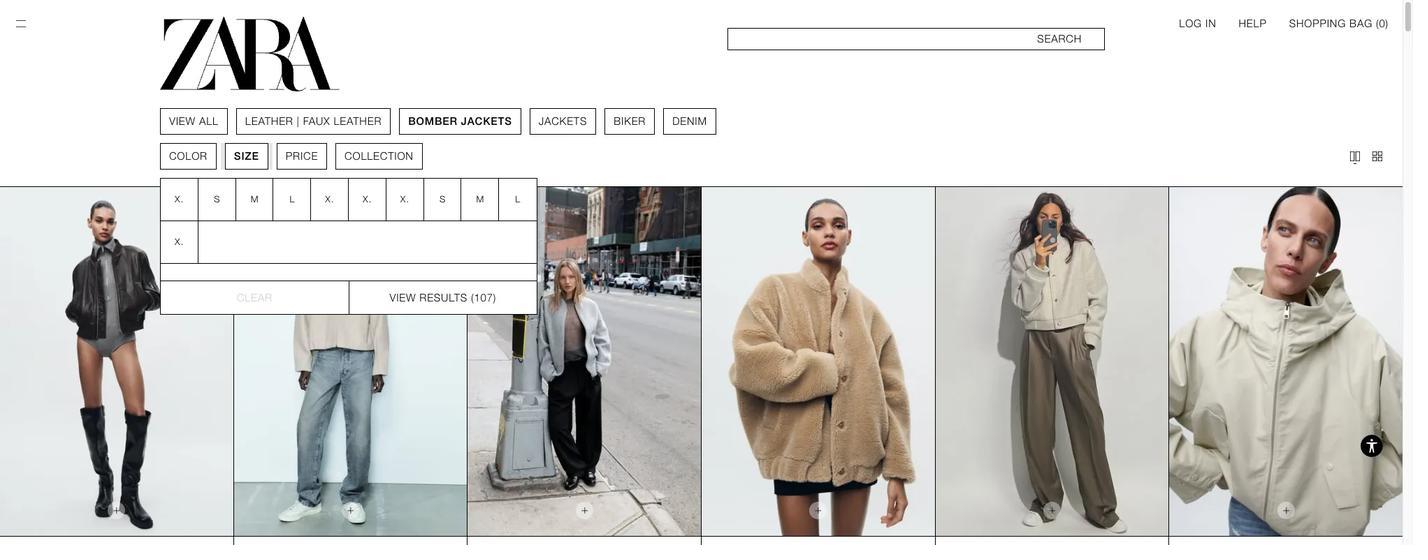 Task type: locate. For each thing, give the bounding box(es) containing it.
clear button
[[161, 281, 349, 315]]

2 s from the left
[[440, 194, 446, 205]]

leather
[[245, 115, 293, 128], [334, 115, 382, 128]]

l
[[290, 194, 295, 205], [515, 194, 521, 205]]

1 horizontal spatial view
[[390, 292, 416, 304]]

1 vertical spatial xl
[[175, 237, 186, 247]]

image 0 of faux shearling bomber zw collection from zara image
[[702, 187, 935, 538]]

xs
[[175, 194, 187, 205], [400, 194, 412, 205]]

jackets link
[[539, 115, 587, 129]]

)
[[1386, 17, 1389, 30]]

1 horizontal spatial m
[[476, 194, 485, 205]]

zara logo united states. go to homepage image
[[160, 17, 340, 92]]

leather | faux leather link
[[245, 115, 382, 129]]

0 vertical spatial xl
[[325, 194, 336, 205]]

1 xs from the left
[[175, 194, 187, 205]]

log in link
[[1180, 17, 1217, 31]]

view for view all
[[169, 115, 196, 128]]

jackets
[[539, 115, 587, 128]]

1 horizontal spatial s
[[440, 194, 446, 205]]

xs down color
[[175, 194, 187, 205]]

view left results
[[390, 292, 416, 304]]

1 horizontal spatial l
[[515, 194, 521, 205]]

view
[[169, 115, 196, 128], [390, 292, 416, 304]]

size
[[234, 150, 259, 163]]

1 horizontal spatial leather
[[334, 115, 382, 128]]

0 horizontal spatial l
[[290, 194, 295, 205]]

all
[[199, 115, 219, 128]]

collection button
[[336, 143, 423, 170]]

view inside "link"
[[169, 115, 196, 128]]

1 vertical spatial view
[[390, 292, 416, 304]]

color
[[169, 150, 208, 163]]

leather up collection
[[334, 115, 382, 128]]

help
[[1239, 17, 1267, 30]]

0 horizontal spatial view
[[169, 115, 196, 128]]

xs right xxl on the top left of page
[[400, 194, 412, 205]]

biker
[[614, 115, 646, 128]]

leather left |
[[245, 115, 293, 128]]

1 horizontal spatial xl
[[325, 194, 336, 205]]

help link
[[1239, 17, 1267, 31]]

search link
[[728, 28, 1105, 50]]

in
[[1206, 17, 1217, 30]]

1 s from the left
[[214, 194, 220, 205]]

0 horizontal spatial xs
[[175, 194, 187, 205]]

0 horizontal spatial leather
[[245, 115, 293, 128]]

open menu image
[[14, 17, 28, 31]]

biker link
[[614, 115, 646, 129]]

price button
[[277, 143, 327, 170]]

s
[[214, 194, 220, 205], [440, 194, 446, 205]]

0 status
[[1380, 17, 1386, 30]]

image 0 of short hooded parka from zara image
[[1170, 187, 1403, 538]]

0 horizontal spatial s
[[214, 194, 220, 205]]

m
[[251, 194, 259, 205], [476, 194, 485, 205]]

image 0 of oversized boucle bomber from zara image
[[468, 187, 701, 538]]

view left all
[[169, 115, 196, 128]]

0
[[1380, 17, 1386, 30]]

2 leather from the left
[[334, 115, 382, 128]]

results
[[420, 292, 468, 304]]

0 vertical spatial view
[[169, 115, 196, 128]]

0 horizontal spatial m
[[251, 194, 259, 205]]

xl
[[325, 194, 336, 205], [175, 237, 186, 247]]

1 horizontal spatial xs
[[400, 194, 412, 205]]

image 0 of soft bomber with stoppers from zara image
[[234, 187, 467, 538]]



Task type: describe. For each thing, give the bounding box(es) containing it.
view results (107)
[[390, 292, 497, 304]]

xxl
[[363, 194, 380, 205]]

shopping
[[1290, 17, 1347, 30]]

leather | faux leather
[[245, 115, 382, 128]]

|
[[297, 115, 300, 128]]

collection
[[345, 150, 414, 163]]

zoom change image
[[1349, 150, 1363, 164]]

view all
[[169, 115, 219, 128]]

search
[[1038, 33, 1082, 45]]

denim link
[[673, 115, 707, 129]]

bomber jackets link
[[408, 115, 512, 129]]

color button
[[160, 143, 217, 170]]

2 xs from the left
[[400, 194, 412, 205]]

image 0 of bomber jacket zw leather collection from zara image
[[0, 187, 233, 538]]

0 horizontal spatial xl
[[175, 237, 186, 247]]

1 l from the left
[[290, 194, 295, 205]]

1 leather from the left
[[245, 115, 293, 128]]

zoom change image
[[1371, 150, 1385, 164]]

jackets
[[461, 115, 512, 128]]

(107)
[[471, 292, 497, 304]]

2 l from the left
[[515, 194, 521, 205]]

price
[[286, 150, 318, 163]]

bomber jackets
[[408, 115, 512, 128]]

1 m from the left
[[251, 194, 259, 205]]

2 m from the left
[[476, 194, 485, 205]]

view for view results (107)
[[390, 292, 416, 304]]

(
[[1377, 17, 1380, 30]]

denim
[[673, 115, 707, 128]]

bag
[[1350, 17, 1373, 30]]

faux
[[303, 115, 330, 128]]

view all link
[[169, 115, 219, 129]]

shopping bag ( 0 )
[[1290, 17, 1389, 30]]

log in
[[1180, 17, 1217, 30]]

log
[[1180, 17, 1202, 30]]

Product search search field
[[728, 28, 1105, 50]]

bomber
[[408, 115, 458, 128]]

accessibility image
[[1358, 433, 1386, 461]]

image 0 of soft bomber jacket from zara image
[[936, 187, 1169, 538]]

size button
[[225, 143, 268, 170]]

clear
[[237, 292, 273, 304]]



Task type: vqa. For each thing, say whether or not it's contained in the screenshot.
2nd XS from the left
yes



